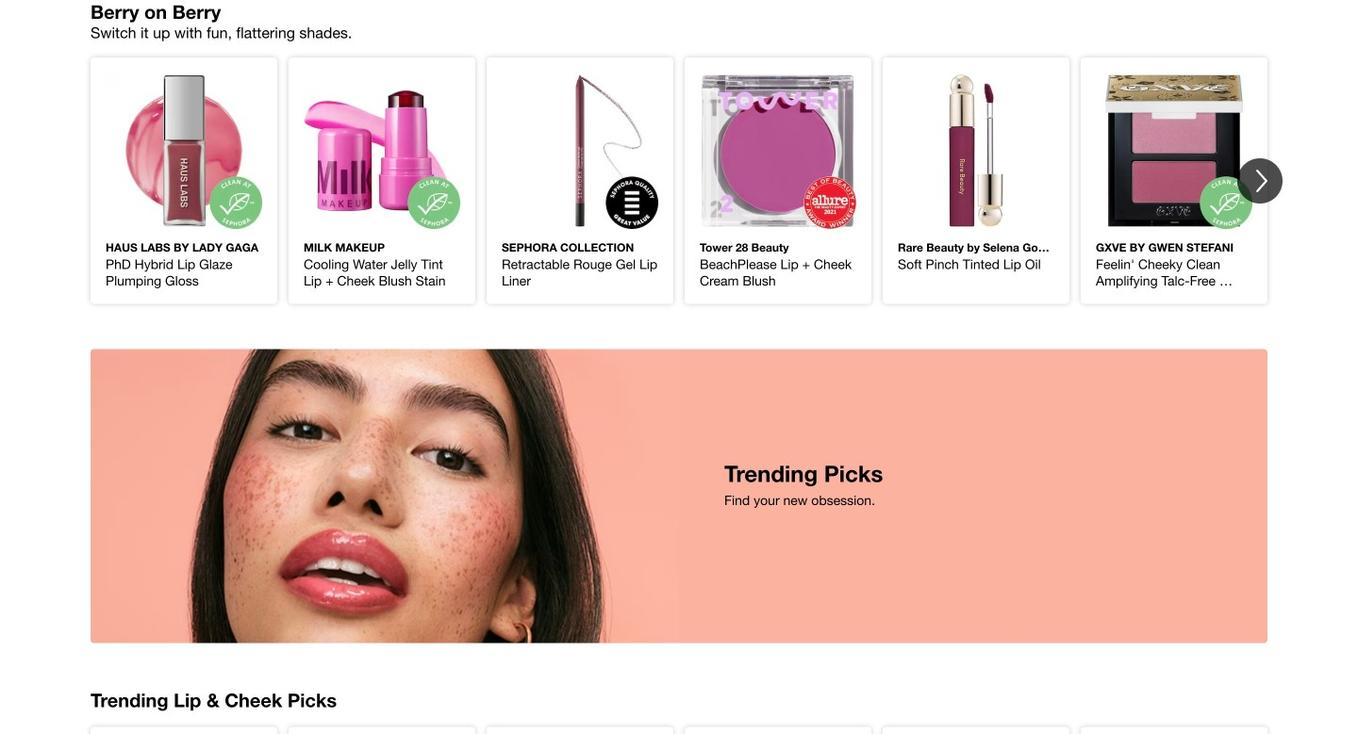 Task type: describe. For each thing, give the bounding box(es) containing it.
3 clean at sephora image from the left
[[1096, 73, 1252, 229]]

sephora quality great value image
[[502, 73, 658, 229]]

2 clean at sephora image from the left
[[304, 73, 460, 229]]



Task type: vqa. For each thing, say whether or not it's contained in the screenshot.
armani beauty - luminous silk perfect glow flawless oil-free foundation image
no



Task type: locate. For each thing, give the bounding box(es) containing it.
0 horizontal spatial clean at sephora image
[[106, 73, 262, 229]]

clean at sephora image
[[106, 73, 262, 229], [304, 73, 460, 229], [1096, 73, 1252, 229]]

1 horizontal spatial clean at sephora image
[[304, 73, 460, 229]]

2021 allure best of beauty award winner image
[[700, 73, 856, 229]]

1 clean at sephora image from the left
[[106, 73, 262, 229]]

2 horizontal spatial clean at sephora image
[[1096, 73, 1252, 229]]



